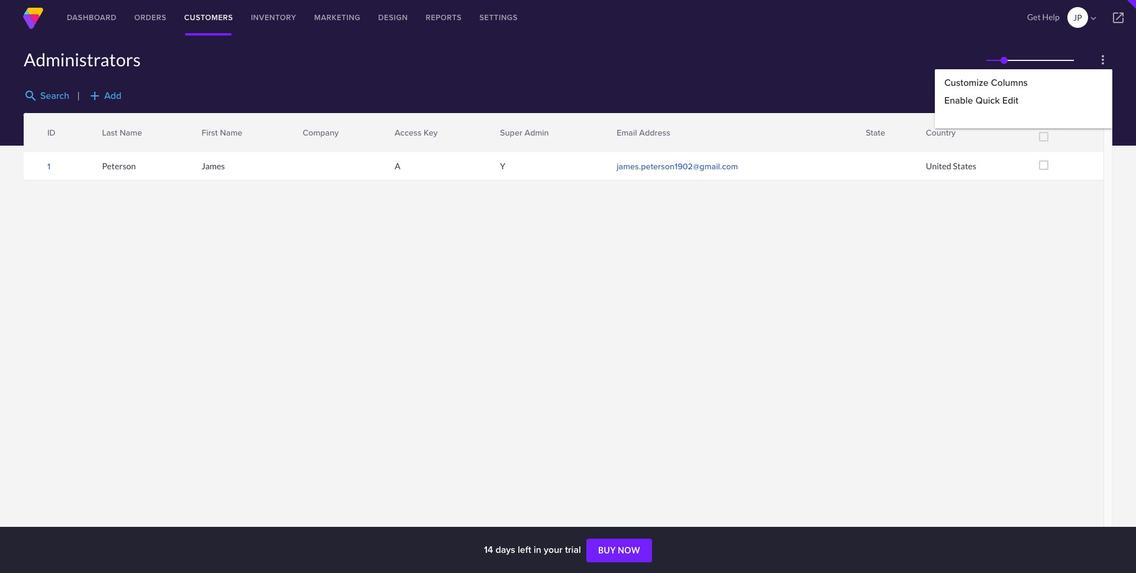 Task type: vqa. For each thing, say whether or not it's contained in the screenshot.

yes



Task type: describe. For each thing, give the bounding box(es) containing it.
reports
[[426, 12, 462, 23]]

name for last name
[[120, 126, 142, 139]]

dashboard link
[[58, 0, 126, 36]]

buy now link
[[587, 539, 653, 563]]

2  link from the left
[[193, 125, 205, 135]]

james.peterson1902@gmail.com
[[617, 160, 739, 172]]

mode_editedit









state element
[[861, 113, 921, 152]]

country link
[[927, 126, 956, 139]]

  company
[[295, 125, 339, 142]]

mode_editedit









last name element
[[96, 113, 196, 152]]

last name link
[[102, 126, 142, 139]]

your
[[544, 543, 563, 557]]

mode_edit for super
[[503, 141, 512, 150]]

united states
[[927, 161, 977, 171]]

2  link from the left
[[193, 131, 205, 142]]

 for super
[[492, 131, 503, 142]]

  email address
[[609, 125, 671, 142]]

buy
[[599, 545, 616, 556]]

1  link from the left
[[93, 131, 105, 142]]

 for company
[[295, 125, 305, 135]]

days
[[496, 543, 516, 557]]

 link for company
[[294, 125, 306, 135]]

1 vertical spatial 1
[[47, 160, 50, 172]]

mode_editedit









country element
[[921, 113, 1034, 152]]

mode_editedit









access key element
[[389, 113, 494, 152]]

 for first
[[193, 131, 204, 142]]

 link for country
[[918, 125, 930, 135]]

orders
[[134, 12, 167, 23]]

id link
[[47, 126, 56, 139]]

 for email
[[609, 131, 620, 142]]

14
[[484, 543, 493, 557]]

of 1
[[1010, 91, 1033, 100]]

columns
[[992, 76, 1029, 89]]

 for last
[[94, 125, 104, 135]]

delete element
[[1034, 113, 1104, 152]]

  last name
[[94, 125, 142, 142]]

peterson
[[102, 161, 136, 171]]

mode_edit for access
[[398, 141, 407, 150]]

customize columns enable quick edit
[[945, 76, 1029, 107]]

mode_edit for state
[[869, 141, 878, 150]]

 for country
[[918, 131, 929, 142]]

more_vert
[[1097, 53, 1111, 67]]

access
[[395, 126, 422, 139]]

  country
[[918, 125, 956, 142]]

 for email
[[609, 125, 620, 135]]

country
[[927, 126, 956, 139]]

administrators
[[24, 49, 141, 70]]

customize columns link
[[945, 76, 1029, 89]]

more_vert button
[[1094, 50, 1113, 69]]

dashboard
[[67, 12, 117, 23]]

  access key
[[387, 125, 438, 142]]

mode_editedit









email address element
[[611, 113, 861, 152]]

 for last
[[94, 131, 104, 142]]

  first name
[[193, 125, 243, 142]]






id element
[[24, 113, 96, 152]]

states
[[954, 161, 977, 171]]

company
[[303, 126, 339, 139]]

mode_edit link for country
[[927, 139, 957, 152]]

mode_edit link for email
[[617, 139, 648, 152]]

mode_edit link for company
[[303, 139, 333, 152]]

customize
[[945, 76, 989, 89]]

now
[[618, 545, 641, 556]]


[[1089, 13, 1100, 24]]

quick
[[976, 94, 1001, 107]]

 link for company
[[294, 131, 306, 142]]

left
[[518, 543, 532, 557]]

mode_edit for email
[[620, 141, 629, 150]]

access key link
[[395, 126, 438, 139]]

mode_edit link for super
[[500, 139, 531, 152]]

admin
[[525, 126, 549, 139]]

1 horizontal spatial 1
[[1028, 91, 1033, 100]]

design
[[379, 12, 408, 23]]

super
[[500, 126, 523, 139]]

 for state
[[858, 131, 869, 142]]



Task type: locate. For each thing, give the bounding box(es) containing it.
search search
[[24, 89, 69, 103]]

mode_edit link down state link
[[866, 139, 897, 152]]

6 mode_edit link from the left
[[927, 139, 957, 152]]

5 mode_edit from the left
[[869, 141, 878, 150]]

super admin link
[[500, 126, 549, 139]]

1  from the left
[[94, 125, 104, 135]]

name
[[120, 126, 142, 139], [220, 126, 243, 139]]

1 name from the left
[[120, 126, 142, 139]]

5 mode_edit link from the left
[[866, 139, 897, 152]]

2 mode_edit link from the left
[[395, 139, 425, 152]]

state
[[866, 126, 886, 139]]

mode_edit down company
[[306, 141, 315, 150]]

mode_edit link
[[303, 139, 333, 152], [395, 139, 425, 152], [500, 139, 531, 152], [617, 139, 648, 152], [866, 139, 897, 152], [927, 139, 957, 152]]

 for state
[[858, 125, 869, 135]]

address
[[640, 126, 671, 139]]

 for company
[[295, 131, 305, 142]]

mode_edit link down access
[[395, 139, 425, 152]]

mode_edit down email
[[620, 141, 629, 150]]

3  from the left
[[295, 125, 305, 135]]

id
[[47, 126, 56, 139]]

5  link from the left
[[492, 125, 503, 135]]

5  from the left
[[492, 125, 503, 135]]

 link for access key
[[386, 125, 398, 135]]

trial
[[565, 543, 581, 557]]

4  link from the left
[[386, 125, 398, 135]]

add add
[[88, 89, 122, 103]]

6 mode_edit from the left
[[930, 141, 938, 150]]

mode_edit down 'super'
[[503, 141, 512, 150]]

 link for super admin
[[492, 125, 503, 135]]

mode_edit link down company
[[303, 139, 333, 152]]

7  link from the left
[[858, 125, 869, 135]]

enable
[[945, 94, 974, 107]]

 for super
[[492, 125, 503, 135]]

first
[[202, 126, 218, 139]]

0 horizontal spatial name
[[120, 126, 142, 139]]

 link for state
[[858, 131, 869, 142]]


[[94, 131, 104, 142], [193, 131, 204, 142], [295, 131, 305, 142], [387, 131, 397, 142], [492, 131, 503, 142], [609, 131, 620, 142], [858, 131, 869, 142], [918, 131, 929, 142]]

enable quick edit link
[[945, 94, 1019, 107]]

of
[[1019, 91, 1026, 100]]

1
[[1028, 91, 1033, 100], [47, 160, 50, 172]]

 link
[[1101, 0, 1137, 36]]

1 right the of
[[1028, 91, 1033, 100]]

name inside   last name
[[120, 126, 142, 139]]

 link for state
[[858, 125, 869, 135]]

a
[[395, 161, 401, 171]]

edit
[[1003, 94, 1019, 107]]

 inside   company
[[295, 131, 305, 142]]

 link for country
[[918, 131, 930, 142]]

4  link from the left
[[386, 131, 398, 142]]

name right last
[[120, 126, 142, 139]]

 inside   first name
[[193, 131, 204, 142]]

14 days left in your trial
[[484, 543, 584, 557]]

5  link from the left
[[492, 131, 503, 142]]

2 mode_edit from the left
[[398, 141, 407, 150]]

united
[[927, 161, 952, 171]]

3 mode_edit link from the left
[[500, 139, 531, 152]]

7  from the left
[[858, 131, 869, 142]]

 inside   last name
[[94, 125, 104, 135]]

add
[[88, 89, 102, 103]]

search
[[40, 89, 69, 103]]

1 mode_edit link from the left
[[303, 139, 333, 152]]

company link
[[303, 126, 339, 139]]

email
[[617, 126, 638, 139]]

 for access
[[387, 131, 397, 142]]

1 horizontal spatial name
[[220, 126, 243, 139]]

0 vertical spatial 1
[[1028, 91, 1033, 100]]

name inside   first name
[[220, 126, 243, 139]]

 inside   company
[[295, 125, 305, 135]]

7  from the left
[[858, 125, 869, 135]]

get help
[[1028, 12, 1060, 22]]

8  from the left
[[918, 125, 929, 135]]

1  link from the left
[[93, 125, 105, 135]]

8  link from the left
[[918, 125, 930, 135]]

james.peterson1902@gmail.com link
[[617, 160, 739, 172]]

 for country
[[918, 125, 929, 135]]

search
[[24, 89, 38, 103]]

 link for email address
[[608, 125, 620, 135]]

mode_editedit









super admin element
[[494, 113, 611, 152]]

key
[[424, 126, 438, 139]]

 inside   state
[[858, 131, 869, 142]]

5  from the left
[[492, 131, 503, 142]]

 inside the   super admin
[[492, 131, 503, 142]]

 link for access key
[[386, 131, 398, 142]]

 inside   first name
[[193, 125, 204, 135]]

 for first
[[193, 125, 204, 135]]

y
[[500, 161, 506, 171]]

keyboard_arrow_right
[[1099, 89, 1113, 103]]

mode_edit link for access
[[395, 139, 425, 152]]

 link
[[93, 125, 105, 135], [193, 125, 205, 135], [294, 125, 306, 135], [386, 125, 398, 135], [492, 125, 503, 135], [608, 125, 620, 135], [858, 125, 869, 135], [918, 125, 930, 135]]

name right first
[[220, 126, 243, 139]]

last
[[102, 126, 118, 139]]

 inside   email address
[[609, 131, 620, 142]]

email address link
[[617, 126, 671, 139]]

3 mode_edit from the left
[[503, 141, 512, 150]]

4  from the left
[[387, 125, 397, 135]]

 inside   country
[[918, 131, 929, 142]]

8  link from the left
[[918, 131, 930, 142]]

jp
[[1074, 12, 1083, 23]]

 inside   state
[[858, 125, 869, 135]]

6  link from the left
[[608, 125, 620, 135]]

2 name from the left
[[220, 126, 243, 139]]

delete
[[1040, 119, 1065, 131]]


[[1112, 11, 1126, 25]]

add
[[104, 89, 122, 103]]

 link
[[93, 131, 105, 142], [193, 131, 205, 142], [294, 131, 306, 142], [386, 131, 398, 142], [492, 131, 503, 142], [608, 131, 620, 142], [858, 131, 869, 142], [918, 131, 930, 142]]

mode_edit link down email
[[617, 139, 648, 152]]

 link for super admin
[[492, 131, 503, 142]]

get
[[1028, 12, 1042, 22]]

8  from the left
[[918, 131, 929, 142]]

name for first name
[[220, 126, 243, 139]]

6  link from the left
[[608, 131, 620, 142]]

mode_edit
[[306, 141, 315, 150], [398, 141, 407, 150], [503, 141, 512, 150], [620, 141, 629, 150], [869, 141, 878, 150], [930, 141, 938, 150]]

1  from the left
[[94, 131, 104, 142]]

 inside   access key
[[387, 131, 397, 142]]

marketing
[[314, 12, 361, 23]]

0 horizontal spatial 1
[[47, 160, 50, 172]]

|
[[77, 90, 80, 101]]

keyboard_arrow_right link
[[1099, 89, 1113, 103]]

 for access
[[387, 125, 397, 135]]

3  link from the left
[[294, 125, 306, 135]]

1 mode_edit from the left
[[306, 141, 315, 150]]

state link
[[866, 126, 886, 139]]

mode_edit link down 'super'
[[500, 139, 531, 152]]

 inside the   super admin
[[492, 125, 503, 135]]

2  from the left
[[193, 125, 204, 135]]

mode_edit down state
[[869, 141, 878, 150]]

6  from the left
[[609, 131, 620, 142]]

7  link from the left
[[858, 131, 869, 142]]

mode_edit link down country
[[927, 139, 957, 152]]

first name link
[[202, 126, 243, 139]]

mode_edit down access
[[398, 141, 407, 150]]

settings
[[480, 12, 518, 23]]

buy now
[[599, 545, 641, 556]]

3  link from the left
[[294, 131, 306, 142]]

in
[[534, 543, 542, 557]]

  state
[[858, 125, 886, 142]]

mode_editedit









company element
[[297, 113, 389, 152]]

2  from the left
[[193, 131, 204, 142]]

4 mode_edit link from the left
[[617, 139, 648, 152]]


[[94, 125, 104, 135], [193, 125, 204, 135], [295, 125, 305, 135], [387, 125, 397, 135], [492, 125, 503, 135], [609, 125, 620, 135], [858, 125, 869, 135], [918, 125, 929, 135]]

4 mode_edit from the left
[[620, 141, 629, 150]]

3  from the left
[[295, 131, 305, 142]]

mode_edit for country
[[930, 141, 938, 150]]

1 down id link at top left
[[47, 160, 50, 172]]

 inside   access key
[[387, 125, 397, 135]]

 link for email address
[[608, 131, 620, 142]]

inventory
[[251, 12, 297, 23]]

customers
[[184, 12, 233, 23]]

help
[[1043, 12, 1060, 22]]

mode_editedit









first name element
[[196, 113, 297, 152]]

 inside   country
[[918, 125, 929, 135]]

 inside   last name
[[94, 131, 104, 142]]

4  from the left
[[387, 131, 397, 142]]

mode_edit for company
[[306, 141, 315, 150]]

1 link
[[47, 160, 50, 172]]

mode_edit down country
[[930, 141, 938, 150]]

  super admin
[[492, 125, 549, 142]]

 inside   email address
[[609, 125, 620, 135]]

mode_edit link for state
[[866, 139, 897, 152]]

6  from the left
[[609, 125, 620, 135]]

james
[[202, 161, 225, 171]]



